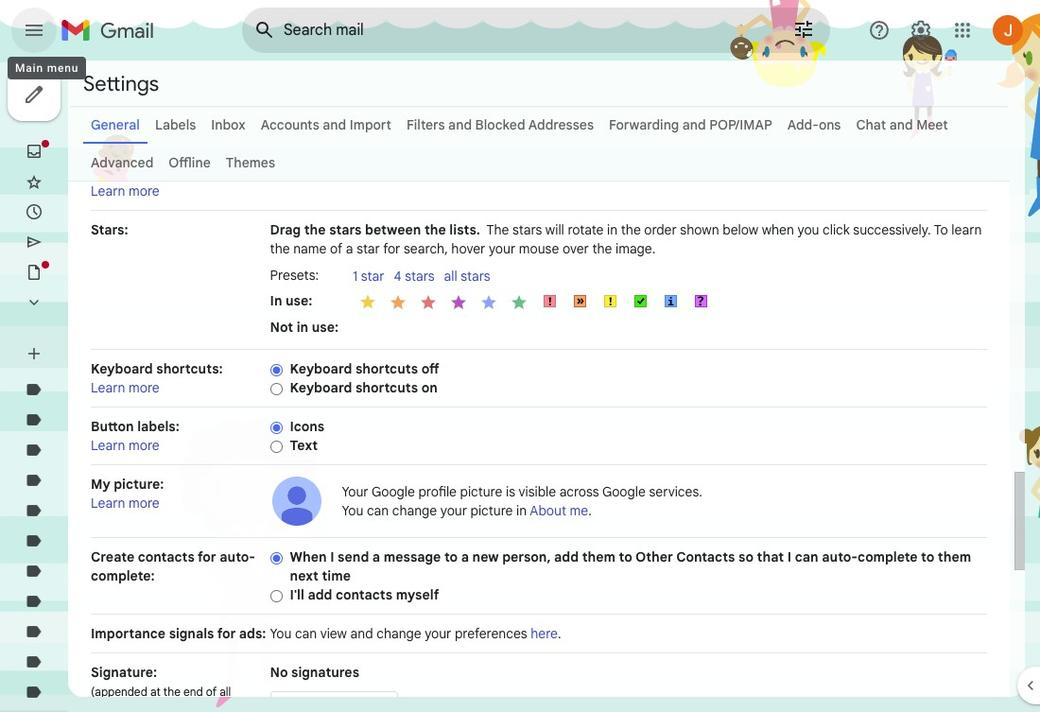Task type: describe. For each thing, give the bounding box(es) containing it.
the up name
[[304, 221, 326, 238]]

when i send a message to a new person, add them to other contacts so that i can auto-complete to them next time
[[290, 548, 971, 584]]

end
[[183, 685, 203, 699]]

add-ons link
[[787, 116, 841, 133]]

I'll add contacts myself radio
[[270, 589, 282, 603]]

auto- inside create contacts for auto- complete:
[[220, 548, 255, 565]]

a inside the stars will rotate in the order shown below when you click successively. to learn the name of a star for search, hover your mouse over the image.
[[346, 240, 353, 257]]

1 i from the left
[[330, 548, 334, 565]]

visible
[[519, 483, 556, 500]]

here
[[531, 625, 558, 642]]

1 horizontal spatial all
[[444, 268, 457, 285]]

signature:
[[91, 664, 157, 681]]

labels
[[155, 116, 196, 133]]

learn
[[952, 221, 982, 238]]

keyboard for keyboard shortcuts off
[[290, 360, 352, 377]]

will
[[545, 221, 564, 238]]

signals
[[169, 625, 214, 642]]

change inside your google profile picture is visible across google services. you can change your picture in about me .
[[392, 502, 437, 519]]

general link
[[91, 116, 140, 133]]

keyboard for keyboard shortcuts on
[[290, 379, 352, 396]]

your
[[342, 483, 368, 500]]

1 vertical spatial picture
[[471, 502, 513, 519]]

blocked
[[475, 116, 525, 133]]

1 vertical spatial use:
[[312, 318, 339, 335]]

settings
[[83, 70, 159, 96]]

Keyboard shortcuts off radio
[[270, 363, 282, 377]]

1
[[353, 268, 358, 285]]

button
[[91, 418, 134, 435]]

0 horizontal spatial .
[[558, 625, 561, 642]]

learn for keyboard
[[91, 379, 125, 396]]

image.
[[616, 240, 656, 257]]

0 vertical spatial use:
[[286, 292, 312, 309]]

time
[[322, 567, 351, 584]]

more for picture:
[[129, 495, 160, 512]]

stars right 4
[[405, 268, 435, 285]]

Keyboard shortcuts on radio
[[270, 382, 282, 396]]

complete
[[858, 548, 918, 565]]

and for filters
[[448, 116, 472, 133]]

rotate
[[568, 221, 604, 238]]

learn more link for button
[[91, 437, 160, 454]]

main
[[15, 61, 43, 75]]

advanced
[[91, 154, 153, 171]]

main menu image
[[23, 19, 45, 42]]

ons
[[819, 116, 841, 133]]

order
[[644, 221, 677, 238]]

my picture: learn more
[[91, 476, 164, 512]]

over
[[563, 240, 589, 257]]

filters and blocked addresses
[[407, 116, 594, 133]]

when
[[290, 548, 327, 565]]

for inside the stars will rotate in the order shown below when you click successively. to learn the name of a star for search, hover your mouse over the image.
[[383, 240, 400, 257]]

message
[[384, 548, 441, 565]]

shortcuts:
[[156, 360, 223, 377]]

lists.
[[449, 221, 480, 238]]

1 learn from the top
[[91, 182, 125, 200]]

1 to from the left
[[444, 548, 458, 565]]

0 horizontal spatial add
[[308, 586, 332, 603]]

between
[[365, 221, 421, 238]]

new
[[472, 548, 499, 565]]

Search mail text field
[[284, 21, 739, 40]]

create contacts for auto- complete:
[[91, 548, 255, 584]]

of inside the signature: (appended at the end of all outgoing messages)
[[206, 685, 217, 699]]

1 google from the left
[[372, 483, 415, 500]]

1 star link
[[353, 268, 394, 287]]

all inside the signature: (appended at the end of all outgoing messages)
[[220, 685, 231, 699]]

contacts inside create contacts for auto- complete:
[[138, 548, 195, 565]]

and for forwarding
[[683, 116, 706, 133]]

the stars will rotate in the order shown below when you click successively. to learn the name of a star for search, hover your mouse over the image.
[[270, 221, 982, 257]]

add inside when i send a message to a new person, add them to other contacts so that i can auto-complete to them next time
[[554, 548, 579, 565]]

outgoing
[[91, 704, 137, 712]]

chat and meet
[[856, 116, 948, 133]]

accounts
[[261, 116, 319, 133]]

shown
[[680, 221, 719, 238]]

keyboard shortcuts: learn more
[[91, 360, 223, 396]]

you inside your google profile picture is visible across google services. you can change your picture in about me .
[[342, 502, 363, 519]]

learn for button
[[91, 437, 125, 454]]

off
[[421, 360, 439, 377]]

add-ons
[[787, 116, 841, 133]]

add-
[[787, 116, 819, 133]]

click
[[823, 221, 850, 238]]

inbox link
[[211, 116, 246, 133]]

3 to from the left
[[921, 548, 935, 565]]

icons
[[290, 418, 325, 435]]

presets:
[[270, 267, 319, 284]]

for for auto-
[[198, 548, 216, 565]]

drag
[[270, 221, 301, 238]]

contacts
[[676, 548, 735, 565]]

1 more from the top
[[129, 182, 160, 200]]

4
[[394, 268, 402, 285]]

the down rotate
[[592, 240, 612, 257]]

next
[[290, 567, 319, 584]]

signature: (appended at the end of all outgoing messages)
[[91, 664, 231, 712]]

1 horizontal spatial a
[[372, 548, 380, 565]]

0 vertical spatial picture
[[460, 483, 502, 500]]

2 vertical spatial can
[[295, 625, 317, 642]]

chat
[[856, 116, 886, 133]]

send
[[338, 548, 369, 565]]

1 vertical spatial star
[[361, 268, 384, 285]]

4 stars link
[[394, 268, 444, 287]]

shortcuts for on
[[355, 379, 418, 396]]

in inside the stars will rotate in the order shown below when you click successively. to learn the name of a star for search, hover your mouse over the image.
[[607, 221, 618, 238]]

your inside your google profile picture is visible across google services. you can change your picture in about me .
[[440, 502, 467, 519]]

create
[[91, 548, 134, 565]]

star inside the stars will rotate in the order shown below when you click successively. to learn the name of a star for search, hover your mouse over the image.
[[357, 240, 380, 257]]

the up search,
[[424, 221, 446, 238]]

other
[[635, 548, 673, 565]]

below
[[723, 221, 758, 238]]

to
[[934, 221, 948, 238]]

stars:
[[91, 221, 128, 238]]

2 horizontal spatial a
[[461, 548, 469, 565]]

text
[[290, 437, 318, 454]]

search mail image
[[248, 13, 282, 47]]

your inside the stars will rotate in the order shown below when you click successively. to learn the name of a star for search, hover your mouse over the image.
[[489, 240, 516, 257]]

main menu
[[15, 61, 79, 75]]

and for chat
[[889, 116, 913, 133]]

more for labels:
[[129, 437, 160, 454]]



Task type: locate. For each thing, give the bounding box(es) containing it.
2 google from the left
[[602, 483, 646, 500]]

0 vertical spatial .
[[588, 502, 592, 519]]

meet
[[916, 116, 948, 133]]

forwarding and pop/imap link
[[609, 116, 772, 133]]

in use:
[[270, 292, 312, 309]]

0 vertical spatial contacts
[[138, 548, 195, 565]]

2 auto- from the left
[[822, 548, 858, 565]]

keyboard shortcuts on
[[290, 379, 438, 396]]

Text radio
[[270, 440, 282, 454]]

to right complete
[[921, 548, 935, 565]]

learn down 'advanced'
[[91, 182, 125, 200]]

0 vertical spatial can
[[367, 502, 389, 519]]

accounts and import link
[[261, 116, 391, 133]]

can right that
[[795, 548, 819, 565]]

stars up mouse
[[513, 221, 542, 238]]

0 horizontal spatial to
[[444, 548, 458, 565]]

0 horizontal spatial auto-
[[220, 548, 255, 565]]

0 vertical spatial shortcuts
[[355, 360, 418, 377]]

forwarding and pop/imap
[[609, 116, 772, 133]]

1 horizontal spatial of
[[330, 240, 343, 257]]

in down visible
[[516, 502, 527, 519]]

learn down my
[[91, 495, 125, 512]]

2 vertical spatial for
[[217, 625, 236, 642]]

chat and meet link
[[856, 116, 948, 133]]

of inside the stars will rotate in the order shown below when you click successively. to learn the name of a star for search, hover your mouse over the image.
[[330, 240, 343, 257]]

them right complete
[[938, 548, 971, 565]]

your down 'the'
[[489, 240, 516, 257]]

me
[[570, 502, 588, 519]]

learn inside button labels: learn more
[[91, 437, 125, 454]]

1 vertical spatial in
[[297, 318, 308, 335]]

the inside the signature: (appended at the end of all outgoing messages)
[[163, 685, 181, 699]]

your
[[489, 240, 516, 257], [440, 502, 467, 519], [425, 625, 451, 642]]

add
[[554, 548, 579, 565], [308, 586, 332, 603]]

more inside "keyboard shortcuts: learn more"
[[129, 379, 160, 396]]

learn more link down the picture:
[[91, 495, 160, 512]]

1 vertical spatial for
[[198, 548, 216, 565]]

learn more link for my
[[91, 495, 160, 512]]

2 horizontal spatial for
[[383, 240, 400, 257]]

the
[[486, 221, 509, 238]]

contacts up complete:
[[138, 548, 195, 565]]

in right rotate
[[607, 221, 618, 238]]

menu
[[47, 61, 79, 75]]

auto- left 'when i send a message to a new person, add them to other contacts so that i can auto-complete to them next time' option
[[220, 548, 255, 565]]

0 vertical spatial your
[[489, 240, 516, 257]]

1 horizontal spatial to
[[619, 548, 632, 565]]

0 vertical spatial star
[[357, 240, 380, 257]]

1 horizontal spatial you
[[342, 502, 363, 519]]

is
[[506, 483, 515, 500]]

the
[[304, 221, 326, 238], [424, 221, 446, 238], [621, 221, 641, 238], [270, 240, 290, 257], [592, 240, 612, 257], [163, 685, 181, 699]]

more for shortcuts:
[[129, 379, 160, 396]]

1 vertical spatial you
[[270, 625, 292, 642]]

accounts and import
[[261, 116, 391, 133]]

can inside your google profile picture is visible across google services. you can change your picture in about me .
[[367, 502, 389, 519]]

can left view
[[295, 625, 317, 642]]

so
[[739, 548, 754, 565]]

all down the hover
[[444, 268, 457, 285]]

2 to from the left
[[619, 548, 632, 565]]

learn more link down the button
[[91, 437, 160, 454]]

0 vertical spatial all
[[444, 268, 457, 285]]

settings image
[[910, 19, 932, 42]]

and
[[323, 116, 346, 133], [448, 116, 472, 133], [683, 116, 706, 133], [889, 116, 913, 133], [350, 625, 373, 642]]

0 horizontal spatial for
[[198, 548, 216, 565]]

2 horizontal spatial to
[[921, 548, 935, 565]]

picture
[[460, 483, 502, 500], [471, 502, 513, 519]]

0 horizontal spatial a
[[346, 240, 353, 257]]

no
[[270, 664, 288, 681]]

filters
[[407, 116, 445, 133]]

2 vertical spatial your
[[425, 625, 451, 642]]

stars up 1
[[329, 221, 362, 238]]

gmail image
[[61, 11, 164, 49]]

When I send a message to a new person, add them to Other Contacts so that I can auto-complete to them next time radio
[[270, 551, 282, 565]]

0 vertical spatial change
[[392, 502, 437, 519]]

them
[[582, 548, 616, 565], [938, 548, 971, 565]]

the down drag
[[270, 240, 290, 257]]

picture down the is
[[471, 502, 513, 519]]

0 vertical spatial in
[[607, 221, 618, 238]]

and left pop/imap
[[683, 116, 706, 133]]

and for accounts
[[323, 116, 346, 133]]

1 star 4 stars all stars
[[353, 268, 490, 285]]

2 horizontal spatial in
[[607, 221, 618, 238]]

. down across
[[588, 502, 592, 519]]

labels:
[[137, 418, 179, 435]]

picture left the is
[[460, 483, 502, 500]]

use:
[[286, 292, 312, 309], [312, 318, 339, 335]]

can down your
[[367, 502, 389, 519]]

more down the picture:
[[129, 495, 160, 512]]

0 vertical spatial add
[[554, 548, 579, 565]]

importance
[[91, 625, 166, 642]]

learn up the button
[[91, 379, 125, 396]]

about me link
[[530, 502, 588, 519]]

more up labels:
[[129, 379, 160, 396]]

star down drag the stars between the lists.
[[357, 240, 380, 257]]

auto- right that
[[822, 548, 858, 565]]

learn more link for keyboard
[[91, 379, 160, 396]]

1 them from the left
[[582, 548, 616, 565]]

4 learn from the top
[[91, 495, 125, 512]]

more down labels:
[[129, 437, 160, 454]]

1 learn more link from the top
[[91, 182, 160, 200]]

you down your
[[342, 502, 363, 519]]

i right that
[[787, 548, 792, 565]]

. right preferences at the bottom of page
[[558, 625, 561, 642]]

a left new in the left of the page
[[461, 548, 469, 565]]

your google profile picture is visible across google services. you can change your picture in about me .
[[342, 483, 702, 519]]

star right 1
[[361, 268, 384, 285]]

filters and blocked addresses link
[[407, 116, 594, 133]]

google right your
[[372, 483, 415, 500]]

learn more link down 'advanced'
[[91, 182, 160, 200]]

1 horizontal spatial google
[[602, 483, 646, 500]]

signatures
[[291, 664, 359, 681]]

pop/imap
[[709, 116, 772, 133]]

0 vertical spatial of
[[330, 240, 343, 257]]

1 horizontal spatial for
[[217, 625, 236, 642]]

name
[[293, 240, 327, 257]]

learn inside my picture: learn more
[[91, 495, 125, 512]]

picture:
[[114, 476, 164, 493]]

more down 'advanced'
[[129, 182, 160, 200]]

learn more link up the button
[[91, 379, 160, 396]]

2 them from the left
[[938, 548, 971, 565]]

contacts down time
[[336, 586, 392, 603]]

advanced search options image
[[785, 10, 823, 48]]

learn for my
[[91, 495, 125, 512]]

a right send
[[372, 548, 380, 565]]

1 vertical spatial of
[[206, 685, 217, 699]]

. inside your google profile picture is visible across google services. you can change your picture in about me .
[[588, 502, 592, 519]]

to left other
[[619, 548, 632, 565]]

preferences
[[455, 625, 527, 642]]

1 vertical spatial your
[[440, 502, 467, 519]]

them down me on the bottom
[[582, 548, 616, 565]]

no signatures
[[270, 664, 359, 681]]

all right end
[[220, 685, 231, 699]]

for left 'when i send a message to a new person, add them to other contacts so that i can auto-complete to them next time' option
[[198, 548, 216, 565]]

1 vertical spatial add
[[308, 586, 332, 603]]

general
[[91, 116, 140, 133]]

keyboard for keyboard shortcuts: learn more
[[91, 360, 153, 377]]

2 horizontal spatial can
[[795, 548, 819, 565]]

google right across
[[602, 483, 646, 500]]

and right "chat"
[[889, 116, 913, 133]]

the up image.
[[621, 221, 641, 238]]

learn more
[[91, 182, 160, 200]]

(appended
[[91, 685, 147, 699]]

for for ads:
[[217, 625, 236, 642]]

keyboard right keyboard shortcuts off option
[[290, 360, 352, 377]]

for left ads:
[[217, 625, 236, 642]]

and right filters
[[448, 116, 472, 133]]

3 learn from the top
[[91, 437, 125, 454]]

inbox
[[211, 116, 246, 133]]

and left the import
[[323, 116, 346, 133]]

of
[[330, 240, 343, 257], [206, 685, 217, 699]]

0 horizontal spatial you
[[270, 625, 292, 642]]

learn
[[91, 182, 125, 200], [91, 379, 125, 396], [91, 437, 125, 454], [91, 495, 125, 512]]

services.
[[649, 483, 702, 500]]

3 learn more link from the top
[[91, 437, 160, 454]]

4 more from the top
[[129, 495, 160, 512]]

i'll add contacts myself
[[290, 586, 439, 603]]

picture image
[[270, 475, 323, 528]]

addresses
[[528, 116, 594, 133]]

your down myself
[[425, 625, 451, 642]]

0 horizontal spatial contacts
[[138, 548, 195, 565]]

1 horizontal spatial auto-
[[822, 548, 858, 565]]

of right name
[[330, 240, 343, 257]]

2 i from the left
[[787, 548, 792, 565]]

0 horizontal spatial google
[[372, 483, 415, 500]]

2 shortcuts from the top
[[355, 379, 418, 396]]

use: down in use:
[[312, 318, 339, 335]]

shortcuts down keyboard shortcuts off
[[355, 379, 418, 396]]

view
[[320, 625, 347, 642]]

0 horizontal spatial of
[[206, 685, 217, 699]]

all
[[444, 268, 457, 285], [220, 685, 231, 699]]

2 learn more link from the top
[[91, 379, 160, 396]]

1 horizontal spatial .
[[588, 502, 592, 519]]

stars
[[329, 221, 362, 238], [513, 221, 542, 238], [405, 268, 435, 285], [461, 268, 490, 285]]

1 horizontal spatial contacts
[[336, 586, 392, 603]]

1 horizontal spatial can
[[367, 502, 389, 519]]

shortcuts for off
[[355, 360, 418, 377]]

messages)
[[140, 704, 196, 712]]

here link
[[531, 625, 558, 642]]

1 horizontal spatial in
[[516, 502, 527, 519]]

you right ads:
[[270, 625, 292, 642]]

profile
[[418, 483, 457, 500]]

when
[[762, 221, 794, 238]]

on
[[421, 379, 438, 396]]

keyboard up the button
[[91, 360, 153, 377]]

more inside button labels: learn more
[[129, 437, 160, 454]]

across
[[559, 483, 599, 500]]

1 horizontal spatial i
[[787, 548, 792, 565]]

to left new in the left of the page
[[444, 548, 458, 565]]

stars inside the stars will rotate in the order shown below when you click successively. to learn the name of a star for search, hover your mouse over the image.
[[513, 221, 542, 238]]

a
[[346, 240, 353, 257], [372, 548, 380, 565], [461, 548, 469, 565]]

change down myself
[[377, 625, 421, 642]]

0 horizontal spatial in
[[297, 318, 308, 335]]

0 horizontal spatial can
[[295, 625, 317, 642]]

themes
[[226, 154, 275, 171]]

to
[[444, 548, 458, 565], [619, 548, 632, 565], [921, 548, 935, 565]]

can inside when i send a message to a new person, add them to other contacts so that i can auto-complete to them next time
[[795, 548, 819, 565]]

mouse
[[519, 240, 559, 257]]

and right view
[[350, 625, 373, 642]]

of right end
[[206, 685, 217, 699]]

in right not in the left top of the page
[[297, 318, 308, 335]]

use: right in
[[286, 292, 312, 309]]

1 shortcuts from the top
[[355, 360, 418, 377]]

support image
[[868, 19, 891, 42]]

Icons radio
[[270, 421, 282, 435]]

.
[[588, 502, 592, 519], [558, 625, 561, 642]]

more inside my picture: learn more
[[129, 495, 160, 512]]

your down profile
[[440, 502, 467, 519]]

0 horizontal spatial all
[[220, 685, 231, 699]]

in
[[270, 292, 282, 309]]

change down profile
[[392, 502, 437, 519]]

1 vertical spatial shortcuts
[[355, 379, 418, 396]]

themes link
[[226, 154, 275, 171]]

at
[[150, 685, 161, 699]]

4 learn more link from the top
[[91, 495, 160, 512]]

shortcuts up keyboard shortcuts on
[[355, 360, 418, 377]]

navigation
[[0, 61, 227, 712]]

1 vertical spatial .
[[558, 625, 561, 642]]

1 vertical spatial change
[[377, 625, 421, 642]]

not in use:
[[270, 318, 339, 335]]

successively.
[[853, 221, 931, 238]]

1 vertical spatial all
[[220, 685, 231, 699]]

hover
[[451, 240, 485, 257]]

0 vertical spatial for
[[383, 240, 400, 257]]

0 horizontal spatial them
[[582, 548, 616, 565]]

for down between
[[383, 240, 400, 257]]

the right at
[[163, 685, 181, 699]]

auto- inside when i send a message to a new person, add them to other contacts so that i can auto-complete to them next time
[[822, 548, 858, 565]]

1 horizontal spatial add
[[554, 548, 579, 565]]

1 vertical spatial contacts
[[336, 586, 392, 603]]

add right i'll
[[308, 586, 332, 603]]

0 vertical spatial you
[[342, 502, 363, 519]]

person,
[[502, 548, 551, 565]]

you
[[342, 502, 363, 519], [270, 625, 292, 642]]

add right 'person,'
[[554, 548, 579, 565]]

import
[[350, 116, 391, 133]]

None search field
[[242, 8, 830, 53]]

keyboard inside "keyboard shortcuts: learn more"
[[91, 360, 153, 377]]

keyboard up "icons"
[[290, 379, 352, 396]]

3 more from the top
[[129, 437, 160, 454]]

all stars link
[[444, 268, 500, 287]]

in inside your google profile picture is visible across google services. you can change your picture in about me .
[[516, 502, 527, 519]]

you
[[798, 221, 819, 238]]

2 more from the top
[[129, 379, 160, 396]]

i up time
[[330, 548, 334, 565]]

button labels: learn more
[[91, 418, 179, 454]]

1 auto- from the left
[[220, 548, 255, 565]]

not
[[270, 318, 293, 335]]

learn inside "keyboard shortcuts: learn more"
[[91, 379, 125, 396]]

a up 1
[[346, 240, 353, 257]]

offline
[[169, 154, 211, 171]]

2 vertical spatial in
[[516, 502, 527, 519]]

importance signals for ads: you can view and change your preferences here .
[[91, 625, 561, 642]]

for inside create contacts for auto- complete:
[[198, 548, 216, 565]]

learn down the button
[[91, 437, 125, 454]]

myself
[[396, 586, 439, 603]]

1 vertical spatial can
[[795, 548, 819, 565]]

my
[[91, 476, 110, 493]]

2 learn from the top
[[91, 379, 125, 396]]

1 horizontal spatial them
[[938, 548, 971, 565]]

contacts
[[138, 548, 195, 565], [336, 586, 392, 603]]

advanced link
[[91, 154, 153, 171]]

0 horizontal spatial i
[[330, 548, 334, 565]]

stars down the hover
[[461, 268, 490, 285]]



Task type: vqa. For each thing, say whether or not it's contained in the screenshot.
ACCUSATIONS
no



